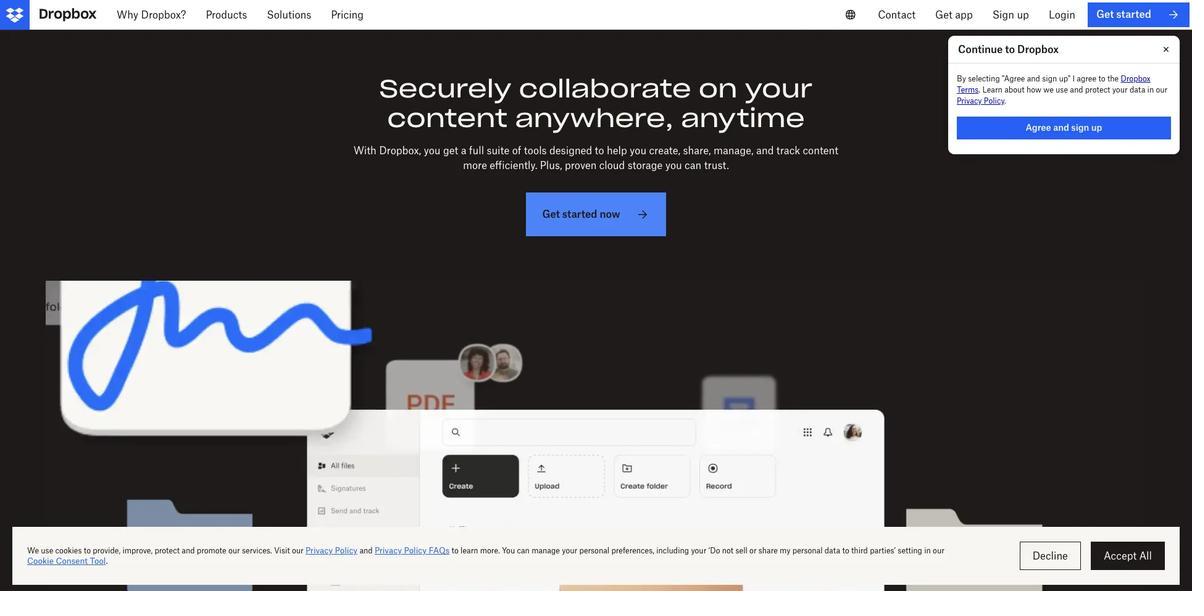 Task type: describe. For each thing, give the bounding box(es) containing it.
products
[[206, 9, 247, 21]]

dropbox,
[[379, 145, 421, 157]]

cloud
[[600, 159, 625, 172]]

1 vertical spatial .
[[1005, 96, 1007, 106]]

the
[[1108, 74, 1120, 83]]

suite
[[487, 145, 510, 157]]

sign inside agree and sign up 'button'
[[1072, 122, 1090, 133]]

storage
[[628, 159, 663, 172]]

why
[[117, 9, 138, 21]]

by selecting "agree and sign up" i agree to the
[[958, 74, 1122, 83]]

securely
[[380, 73, 512, 104]]

dropbox inside the dropbox terms
[[1122, 74, 1151, 83]]

privacy
[[958, 96, 983, 106]]

i
[[1073, 74, 1076, 83]]

why dropbox?
[[117, 9, 186, 21]]

trust.
[[705, 159, 730, 172]]

app
[[956, 9, 973, 21]]

your inside '. learn about how we use and protect your data in our privacy policy .'
[[1113, 85, 1128, 95]]

privacy policy link
[[958, 96, 1005, 106]]

terms
[[958, 85, 979, 95]]

policy
[[985, 96, 1005, 106]]

full
[[469, 145, 484, 157]]

"agree
[[1003, 74, 1026, 83]]

0 vertical spatial dropbox
[[1018, 43, 1060, 56]]

share,
[[684, 145, 711, 157]]

sign
[[993, 9, 1015, 21]]

by
[[958, 74, 967, 83]]

get started now
[[543, 208, 621, 221]]

agree and sign up
[[1026, 122, 1103, 133]]

get for get started
[[1097, 8, 1115, 21]]

how
[[1027, 85, 1042, 95]]

learn
[[983, 85, 1003, 95]]

1 horizontal spatial you
[[630, 145, 647, 157]]

2 horizontal spatial you
[[666, 159, 682, 172]]

started for get started
[[1117, 8, 1152, 21]]

your inside securely collaborate on your content anywhere, anytime
[[745, 73, 813, 104]]

with dropbox, you get a full suite of tools designed to help you create, share, manage, and track content more efficiently. plus, proven cloud storage you can trust.
[[354, 145, 839, 172]]

solutions
[[267, 9, 312, 21]]

started for get started now
[[563, 208, 598, 221]]

content inside with dropbox, you get a full suite of tools designed to help you create, share, manage, and track content more efficiently. plus, proven cloud storage you can trust.
[[803, 145, 839, 157]]

dropbox terms link
[[958, 74, 1151, 95]]

on
[[699, 73, 738, 104]]

collaborate
[[519, 73, 692, 104]]

anytime
[[681, 103, 805, 134]]

. learn about how we use and protect your data in our privacy policy .
[[958, 85, 1168, 106]]

agree
[[1026, 122, 1052, 133]]

of
[[513, 145, 522, 157]]

get started link
[[1088, 2, 1190, 27]]

now
[[600, 208, 621, 221]]

login link
[[1040, 0, 1086, 30]]

why dropbox? button
[[107, 0, 196, 30]]



Task type: vqa. For each thing, say whether or not it's contained in the screenshot.
"Agree and sign up" "button"
yes



Task type: locate. For each thing, give the bounding box(es) containing it.
your
[[745, 73, 813, 104], [1113, 85, 1128, 95]]

protect
[[1086, 85, 1111, 95]]

1 vertical spatial content
[[803, 145, 839, 157]]

get app button
[[926, 0, 983, 30]]

started
[[1117, 8, 1152, 21], [563, 208, 598, 221]]

up right 'sign'
[[1018, 9, 1030, 21]]

2 horizontal spatial to
[[1099, 74, 1106, 83]]

securely collaborate on your content anywhere, anytime
[[380, 73, 813, 134]]

continue
[[959, 43, 1004, 56]]

you up storage
[[630, 145, 647, 157]]

get left "app" on the top right
[[936, 9, 953, 21]]

1 horizontal spatial your
[[1113, 85, 1128, 95]]

sign up
[[993, 9, 1030, 21]]

0 vertical spatial content
[[387, 103, 508, 134]]

0 horizontal spatial content
[[387, 103, 508, 134]]

.
[[979, 85, 981, 95], [1005, 96, 1007, 106]]

sign up link
[[983, 0, 1040, 30]]

to left 'the'
[[1099, 74, 1106, 83]]

up
[[1018, 9, 1030, 21], [1092, 122, 1103, 133]]

anywhere,
[[515, 103, 674, 134]]

content
[[387, 103, 508, 134], [803, 145, 839, 157]]

0 vertical spatial up
[[1018, 9, 1030, 21]]

plus,
[[540, 159, 563, 172]]

dropbox up by selecting "agree and sign up" i agree to the
[[1018, 43, 1060, 56]]

to up "agree
[[1006, 43, 1016, 56]]

get
[[1097, 8, 1115, 21], [936, 9, 953, 21], [543, 208, 560, 221]]

get inside dropdown button
[[936, 9, 953, 21]]

solutions button
[[257, 0, 321, 30]]

content inside securely collaborate on your content anywhere, anytime
[[387, 103, 508, 134]]

0 horizontal spatial started
[[563, 208, 598, 221]]

. down about
[[1005, 96, 1007, 106]]

get inside 'link'
[[543, 208, 560, 221]]

create,
[[650, 145, 681, 157]]

1 horizontal spatial get
[[936, 9, 953, 21]]

a
[[461, 145, 467, 157]]

tools
[[524, 145, 547, 157]]

your down 'the'
[[1113, 85, 1128, 95]]

products button
[[196, 0, 257, 30]]

0 vertical spatial started
[[1117, 8, 1152, 21]]

1 vertical spatial up
[[1092, 122, 1103, 133]]

to left help
[[595, 145, 605, 157]]

dropbox?
[[141, 9, 186, 21]]

0 horizontal spatial you
[[424, 145, 441, 157]]

1 horizontal spatial started
[[1117, 8, 1152, 21]]

efficiently.
[[490, 159, 538, 172]]

2 horizontal spatial get
[[1097, 8, 1115, 21]]

1 vertical spatial started
[[563, 208, 598, 221]]

0 horizontal spatial .
[[979, 85, 981, 95]]

track
[[777, 145, 801, 157]]

. up privacy policy link
[[979, 85, 981, 95]]

proven
[[565, 159, 597, 172]]

up inside 'button'
[[1092, 122, 1103, 133]]

and inside '. learn about how we use and protect your data in our privacy policy .'
[[1071, 85, 1084, 95]]

1 horizontal spatial up
[[1092, 122, 1103, 133]]

0 vertical spatial to
[[1006, 43, 1016, 56]]

more
[[463, 159, 487, 172]]

use
[[1056, 85, 1069, 95]]

we
[[1044, 85, 1054, 95]]

sign down '. learn about how we use and protect your data in our privacy policy .'
[[1072, 122, 1090, 133]]

help
[[607, 145, 628, 157]]

you
[[424, 145, 441, 157], [630, 145, 647, 157], [666, 159, 682, 172]]

2 vertical spatial to
[[595, 145, 605, 157]]

0 horizontal spatial to
[[595, 145, 605, 157]]

0 horizontal spatial sign
[[1043, 74, 1058, 83]]

get right login on the right of the page
[[1097, 8, 1115, 21]]

designed
[[550, 145, 593, 157]]

with
[[354, 145, 377, 157]]

sign up "we" at the right top of page
[[1043, 74, 1058, 83]]

get
[[444, 145, 459, 157]]

0 horizontal spatial up
[[1018, 9, 1030, 21]]

0 horizontal spatial dropbox
[[1018, 43, 1060, 56]]

1 horizontal spatial to
[[1006, 43, 1016, 56]]

and up how
[[1028, 74, 1041, 83]]

to
[[1006, 43, 1016, 56], [1099, 74, 1106, 83], [595, 145, 605, 157]]

agree
[[1078, 74, 1097, 83]]

content up get
[[387, 103, 508, 134]]

and right agree
[[1054, 122, 1070, 133]]

agree and sign up button
[[958, 117, 1172, 139]]

started inside 'link'
[[563, 208, 598, 221]]

sign
[[1043, 74, 1058, 83], [1072, 122, 1090, 133]]

and inside with dropbox, you get a full suite of tools designed to help you create, share, manage, and track content more efficiently. plus, proven cloud storage you can trust.
[[757, 145, 774, 157]]

selecting
[[969, 74, 1001, 83]]

dropbox terms
[[958, 74, 1151, 95]]

1 vertical spatial to
[[1099, 74, 1106, 83]]

our
[[1157, 85, 1168, 95]]

content right track
[[803, 145, 839, 157]]

get for get app
[[936, 9, 953, 21]]

can
[[685, 159, 702, 172]]

up down protect
[[1092, 122, 1103, 133]]

0 vertical spatial .
[[979, 85, 981, 95]]

your right on
[[745, 73, 813, 104]]

about
[[1005, 85, 1025, 95]]

get app
[[936, 9, 973, 21]]

you down create,
[[666, 159, 682, 172]]

0 horizontal spatial get
[[543, 208, 560, 221]]

get started
[[1097, 8, 1152, 21]]

1 vertical spatial dropbox
[[1122, 74, 1151, 83]]

get down plus,
[[543, 208, 560, 221]]

1 horizontal spatial sign
[[1072, 122, 1090, 133]]

up"
[[1060, 74, 1071, 83]]

0 horizontal spatial your
[[745, 73, 813, 104]]

pricing
[[331, 9, 364, 21]]

manage,
[[714, 145, 754, 157]]

contact button
[[869, 0, 926, 30]]

in
[[1148, 85, 1155, 95]]

contact
[[879, 9, 916, 21]]

get started now link
[[527, 193, 666, 237]]

1 horizontal spatial content
[[803, 145, 839, 157]]

and left track
[[757, 145, 774, 157]]

and down i
[[1071, 85, 1084, 95]]

1 horizontal spatial dropbox
[[1122, 74, 1151, 83]]

continue to dropbox
[[959, 43, 1060, 56]]

dropbox up data
[[1122, 74, 1151, 83]]

to inside with dropbox, you get a full suite of tools designed to help you create, share, manage, and track content more efficiently. plus, proven cloud storage you can trust.
[[595, 145, 605, 157]]

login
[[1050, 9, 1076, 21]]

data
[[1130, 85, 1146, 95]]

you left get
[[424, 145, 441, 157]]

and inside 'button'
[[1054, 122, 1070, 133]]

0 vertical spatial sign
[[1043, 74, 1058, 83]]

and
[[1028, 74, 1041, 83], [1071, 85, 1084, 95], [1054, 122, 1070, 133], [757, 145, 774, 157]]

1 horizontal spatial .
[[1005, 96, 1007, 106]]

1 vertical spatial sign
[[1072, 122, 1090, 133]]

get for get started now
[[543, 208, 560, 221]]

dropbox
[[1018, 43, 1060, 56], [1122, 74, 1151, 83]]

pricing link
[[321, 0, 374, 30]]



